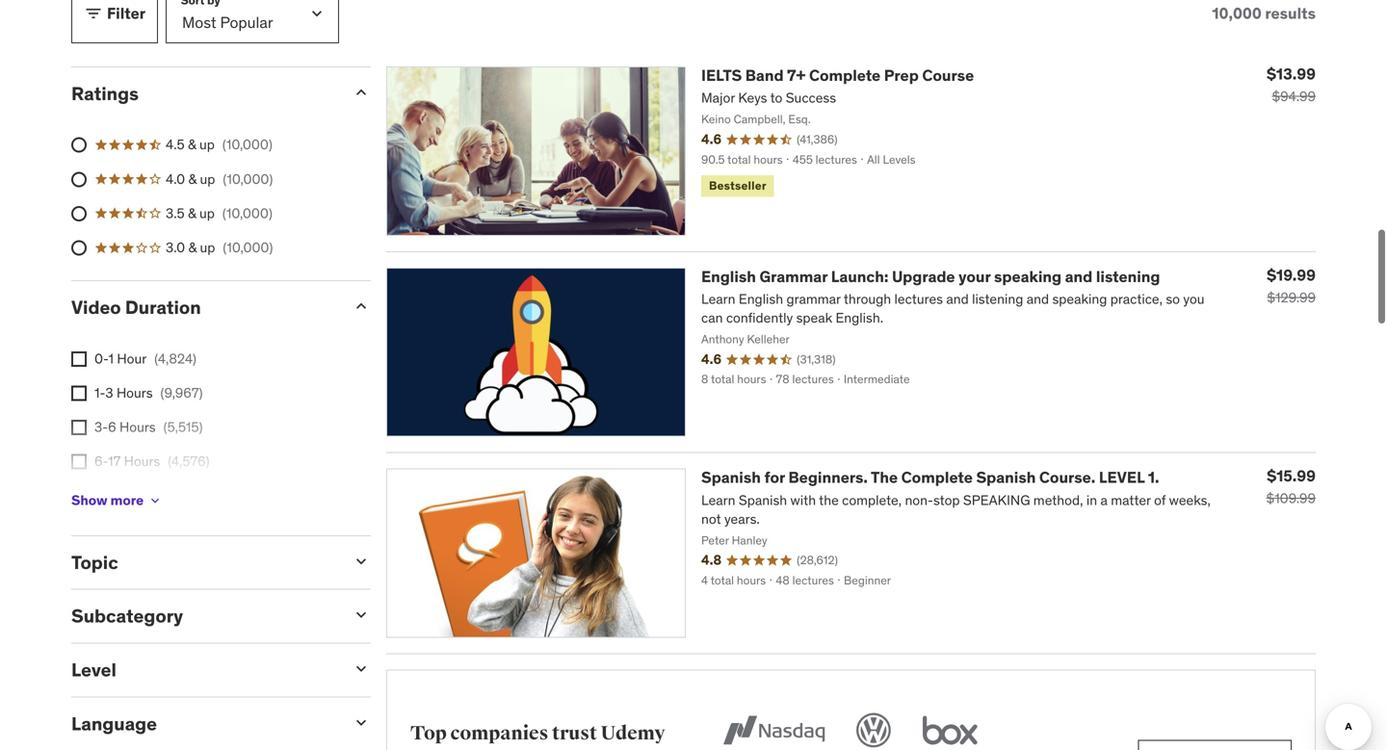 Task type: describe. For each thing, give the bounding box(es) containing it.
video
[[71, 296, 121, 319]]

english grammar launch: upgrade your speaking and listening
[[701, 267, 1160, 286]]

english
[[701, 267, 756, 286]]

4.0 & up (10,000)
[[166, 170, 273, 188]]

small image for ratings
[[352, 83, 371, 102]]

0-1 hour (4,824)
[[94, 350, 196, 367]]

hours for 6-17 hours
[[124, 453, 160, 470]]

0 horizontal spatial complete
[[809, 65, 881, 85]]

small image for subcategory
[[352, 606, 371, 625]]

xsmall image inside show more button
[[148, 493, 163, 509]]

& for 3.5
[[188, 205, 196, 222]]

hours for 1-3 hours
[[117, 384, 153, 402]]

3-
[[94, 419, 108, 436]]

(10,000) for 4.0 & up (10,000)
[[223, 170, 273, 188]]

xsmall image for 6-
[[71, 454, 87, 470]]

xsmall image for 1-
[[71, 386, 87, 401]]

course
[[922, 65, 974, 85]]

$19.99 $129.99
[[1267, 265, 1316, 306]]

show more button
[[71, 482, 163, 520]]

$129.99
[[1267, 289, 1316, 306]]

topic
[[71, 551, 118, 574]]

4.5
[[166, 136, 185, 153]]

10,000
[[1212, 3, 1262, 23]]

hours for 3-6 hours
[[120, 419, 156, 436]]

speaking
[[994, 267, 1062, 286]]

small image for topic
[[352, 552, 371, 571]]

show more
[[71, 492, 144, 509]]

6
[[108, 419, 116, 436]]

2 spanish from the left
[[976, 468, 1036, 488]]

the
[[871, 468, 898, 488]]

17
[[108, 453, 121, 470]]

udemy
[[601, 722, 665, 746]]

beginners.
[[789, 468, 868, 488]]

3
[[105, 384, 113, 402]]

your
[[959, 267, 991, 286]]

(10,000) for 3.0 & up (10,000)
[[223, 239, 273, 256]]

10,000 results status
[[1212, 3, 1316, 23]]

$13.99
[[1267, 64, 1316, 84]]

(4,576)
[[168, 453, 210, 470]]

& for 4.5
[[188, 136, 196, 153]]

(5,515)
[[163, 419, 203, 436]]

1 spanish from the left
[[701, 468, 761, 488]]

xsmall image for 0-
[[71, 352, 87, 367]]

listening
[[1096, 267, 1160, 286]]

hours right 17+
[[119, 487, 155, 505]]

small image inside filter button
[[84, 4, 103, 23]]

ielts
[[701, 65, 742, 85]]

3-6 hours (5,515)
[[94, 419, 203, 436]]

3.0 & up (10,000)
[[166, 239, 273, 256]]

level
[[1099, 468, 1145, 488]]

more
[[110, 492, 144, 509]]

english grammar launch: upgrade your speaking and listening link
[[701, 267, 1160, 286]]

up for 4.5 & up
[[199, 136, 215, 153]]

spanish for beginners. the complete spanish course. level 1. link
[[701, 468, 1160, 488]]

language button
[[71, 712, 336, 735]]

17+ hours
[[94, 487, 155, 505]]

results
[[1265, 3, 1316, 23]]

show
[[71, 492, 107, 509]]



Task type: locate. For each thing, give the bounding box(es) containing it.
& for 3.0
[[188, 239, 197, 256]]

$19.99
[[1267, 265, 1316, 285]]

4 small image from the top
[[352, 713, 371, 733]]

& right '4.0'
[[188, 170, 197, 188]]

volkswagen image
[[852, 709, 895, 751]]

upgrade
[[892, 267, 955, 286]]

1.
[[1148, 468, 1160, 488]]

17+
[[94, 487, 115, 505]]

2 & from the top
[[188, 170, 197, 188]]

0 horizontal spatial spanish
[[701, 468, 761, 488]]

launch:
[[831, 267, 889, 286]]

xsmall image right more at the left bottom of the page
[[148, 493, 163, 509]]

level button
[[71, 659, 336, 682]]

nasdaq image
[[719, 709, 829, 751]]

small image
[[84, 4, 103, 23], [352, 552, 371, 571], [352, 659, 371, 679]]

1 vertical spatial xsmall image
[[71, 386, 87, 401]]

1-3 hours (9,967)
[[94, 384, 203, 402]]

xsmall image left 6-
[[71, 454, 87, 470]]

(10,000)
[[222, 136, 273, 153], [223, 170, 273, 188], [222, 205, 273, 222], [223, 239, 273, 256]]

(4,824)
[[154, 350, 196, 367]]

up right '4.0'
[[200, 170, 215, 188]]

xsmall image left 0-
[[71, 352, 87, 367]]

top
[[410, 722, 447, 746]]

filter
[[107, 3, 146, 23]]

trust
[[552, 722, 597, 746]]

ielts band 7+ complete prep course
[[701, 65, 974, 85]]

topic button
[[71, 551, 336, 574]]

filter button
[[71, 0, 158, 43]]

0 vertical spatial xsmall image
[[71, 352, 87, 367]]

course.
[[1039, 468, 1096, 488]]

(10,000) for 4.5 & up (10,000)
[[222, 136, 273, 153]]

3 up from the top
[[199, 205, 215, 222]]

grammar
[[760, 267, 828, 286]]

xsmall image
[[71, 352, 87, 367], [71, 386, 87, 401]]

(10,000) down 3.5 & up (10,000)
[[223, 239, 273, 256]]

video duration button
[[71, 296, 336, 319]]

1 vertical spatial xsmall image
[[71, 454, 87, 470]]

hours right 17
[[124, 453, 160, 470]]

language
[[71, 712, 157, 735]]

subcategory
[[71, 605, 183, 628]]

spanish
[[701, 468, 761, 488], [976, 468, 1036, 488]]

xsmall image
[[71, 420, 87, 436], [71, 454, 87, 470], [148, 493, 163, 509]]

subcategory button
[[71, 605, 336, 628]]

small image for language
[[352, 713, 371, 733]]

and
[[1065, 267, 1093, 286]]

band
[[745, 65, 784, 85]]

$13.99 $94.99
[[1267, 64, 1316, 105]]

$94.99
[[1272, 88, 1316, 105]]

3 small image from the top
[[352, 606, 371, 625]]

& for 4.0
[[188, 170, 197, 188]]

hours
[[117, 384, 153, 402], [120, 419, 156, 436], [124, 453, 160, 470], [119, 487, 155, 505]]

spanish left for
[[701, 468, 761, 488]]

3 & from the top
[[188, 205, 196, 222]]

& right 3.5
[[188, 205, 196, 222]]

0 vertical spatial xsmall image
[[71, 420, 87, 436]]

1 vertical spatial small image
[[352, 552, 371, 571]]

hour
[[117, 350, 147, 367]]

top companies trust udemy
[[410, 722, 665, 746]]

up for 3.5 & up
[[199, 205, 215, 222]]

0 vertical spatial small image
[[84, 4, 103, 23]]

2 up from the top
[[200, 170, 215, 188]]

6-
[[94, 453, 108, 470]]

4.5 & up (10,000)
[[166, 136, 273, 153]]

companies
[[450, 722, 549, 746]]

xsmall image for 3-
[[71, 420, 87, 436]]

(10,000) down 4.0 & up (10,000) at the top left of the page
[[222, 205, 273, 222]]

spanish for beginners. the complete spanish course. level 1.
[[701, 468, 1160, 488]]

small image
[[352, 83, 371, 102], [352, 297, 371, 316], [352, 606, 371, 625], [352, 713, 371, 733]]

ratings
[[71, 82, 139, 105]]

3.0
[[166, 239, 185, 256]]

4 & from the top
[[188, 239, 197, 256]]

2 vertical spatial small image
[[352, 659, 371, 679]]

0 vertical spatial complete
[[809, 65, 881, 85]]

1 xsmall image from the top
[[71, 352, 87, 367]]

$109.99
[[1266, 490, 1316, 507]]

up for 3.0 & up
[[200, 239, 215, 256]]

complete
[[809, 65, 881, 85], [901, 468, 973, 488]]

1 & from the top
[[188, 136, 196, 153]]

complete right "the"
[[901, 468, 973, 488]]

10,000 results
[[1212, 3, 1316, 23]]

4 up from the top
[[200, 239, 215, 256]]

3.5
[[166, 205, 185, 222]]

6-17 hours (4,576)
[[94, 453, 210, 470]]

up
[[199, 136, 215, 153], [200, 170, 215, 188], [199, 205, 215, 222], [200, 239, 215, 256]]

level
[[71, 659, 116, 682]]

1 small image from the top
[[352, 83, 371, 102]]

1 vertical spatial complete
[[901, 468, 973, 488]]

hours right 6
[[120, 419, 156, 436]]

& right 4.5
[[188, 136, 196, 153]]

up right 4.5
[[199, 136, 215, 153]]

duration
[[125, 296, 201, 319]]

1 up from the top
[[199, 136, 215, 153]]

video duration
[[71, 296, 201, 319]]

7+
[[787, 65, 806, 85]]

ielts band 7+ complete prep course link
[[701, 65, 974, 85]]

box image
[[918, 709, 983, 751]]

complete right 7+
[[809, 65, 881, 85]]

(10,000) for 3.5 & up (10,000)
[[222, 205, 273, 222]]

(10,000) up 4.0 & up (10,000) at the top left of the page
[[222, 136, 273, 153]]

0-
[[94, 350, 108, 367]]

small image for video duration
[[352, 297, 371, 316]]

spanish left course.
[[976, 468, 1036, 488]]

3.5 & up (10,000)
[[166, 205, 273, 222]]

up right 3.0
[[200, 239, 215, 256]]

prep
[[884, 65, 919, 85]]

xsmall image left 1-
[[71, 386, 87, 401]]

& right 3.0
[[188, 239, 197, 256]]

2 vertical spatial xsmall image
[[148, 493, 163, 509]]

$15.99
[[1267, 466, 1316, 486]]

(10,000) down 4.5 & up (10,000) in the left top of the page
[[223, 170, 273, 188]]

4.0
[[166, 170, 185, 188]]

small image for level
[[352, 659, 371, 679]]

up for 4.0 & up
[[200, 170, 215, 188]]

1
[[108, 350, 114, 367]]

(9,967)
[[160, 384, 203, 402]]

ratings button
[[71, 82, 336, 105]]

hours right 3
[[117, 384, 153, 402]]

$15.99 $109.99
[[1266, 466, 1316, 507]]

xsmall image left 3-
[[71, 420, 87, 436]]

2 small image from the top
[[352, 297, 371, 316]]

for
[[764, 468, 785, 488]]

1 horizontal spatial spanish
[[976, 468, 1036, 488]]

2 xsmall image from the top
[[71, 386, 87, 401]]

up right 3.5
[[199, 205, 215, 222]]

&
[[188, 136, 196, 153], [188, 170, 197, 188], [188, 205, 196, 222], [188, 239, 197, 256]]

1 horizontal spatial complete
[[901, 468, 973, 488]]

1-
[[94, 384, 105, 402]]



Task type: vqa. For each thing, say whether or not it's contained in the screenshot.
the shopping cart with 0 items image
no



